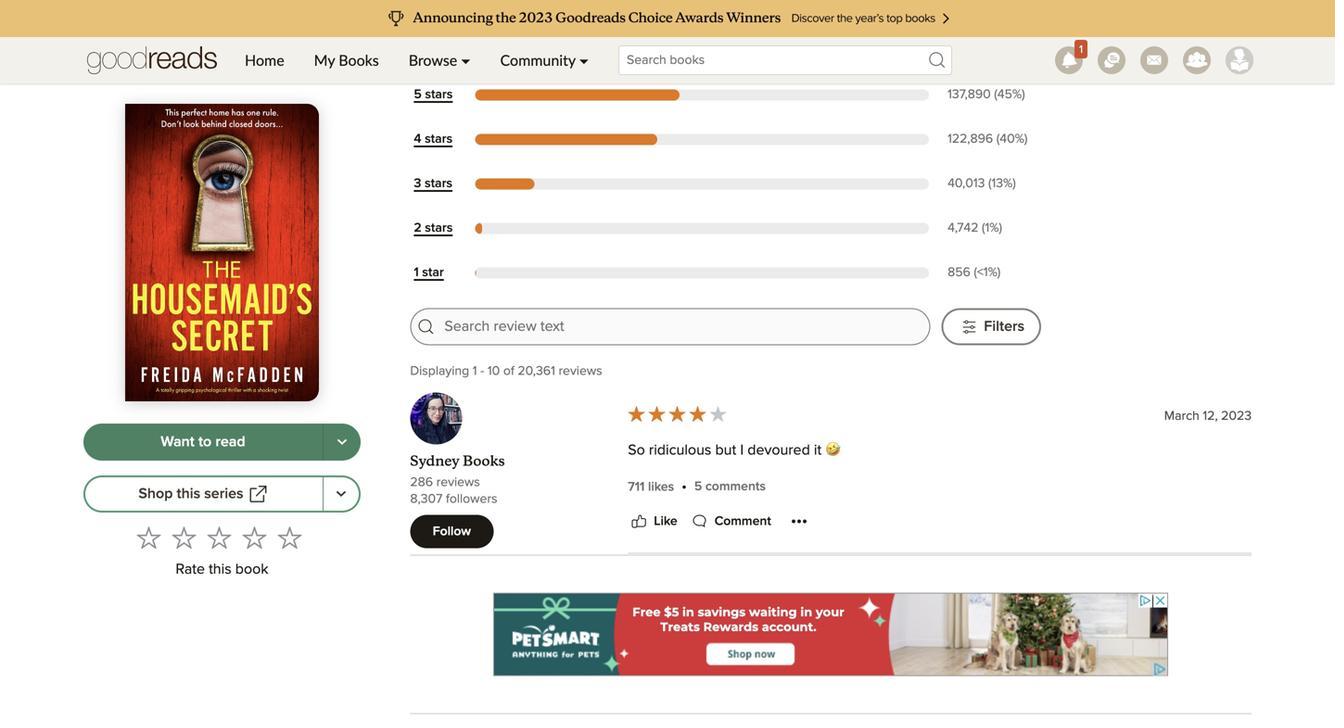 Task type: describe. For each thing, give the bounding box(es) containing it.
comment
[[715, 515, 772, 528]]

5 for 5 stars
[[414, 88, 422, 101]]

want
[[161, 435, 195, 450]]

books for sydney books 286 reviews 8,307 followers
[[463, 453, 505, 470]]

306,397
[[662, 40, 709, 53]]

community ▾
[[500, 51, 589, 69]]

stars for 3 stars
[[425, 177, 453, 190]]

number of ratings and percentage of total ratings element for 1 star
[[944, 264, 1042, 282]]

711 likes
[[628, 481, 674, 494]]

40,013
[[948, 177, 985, 190]]

137,890
[[948, 88, 991, 101]]

20,368 reviews
[[762, 40, 849, 53]]

shop this series link
[[83, 476, 324, 513]]

march 12, 2023
[[1165, 410, 1252, 423]]

want to read button
[[83, 424, 324, 461]]

devoured
[[748, 443, 811, 458]]

306,397 ratings and 20,368 reviews figure
[[662, 35, 849, 57]]

122,896
[[948, 133, 994, 146]]

(<1%)
[[974, 266, 1001, 279]]

▾ for community ▾
[[580, 51, 589, 69]]

2
[[414, 222, 422, 235]]

stars for 2 stars
[[425, 222, 453, 235]]

books for my books
[[339, 51, 379, 69]]

shop
[[139, 487, 173, 502]]

my
[[314, 51, 335, 69]]

(13%)
[[989, 177, 1016, 190]]

711
[[628, 481, 645, 494]]

1 horizontal spatial reviews
[[559, 365, 603, 378]]

march
[[1165, 410, 1200, 423]]

browse
[[409, 51, 457, 69]]

star
[[422, 266, 444, 279]]

profile image for bob builder. image
[[1226, 46, 1254, 74]]

sydney
[[410, 453, 460, 470]]

stars for 4 stars
[[425, 133, 453, 146]]

community ▾ link
[[486, 37, 604, 83]]

comment button
[[689, 511, 772, 533]]

filters button
[[942, 308, 1042, 345]]

want to read
[[161, 435, 246, 450]]

review by sydney books element
[[410, 393, 1252, 571]]

(45%)
[[995, 88, 1025, 101]]

Search review text search field
[[445, 316, 919, 338]]

browse ▾
[[409, 51, 471, 69]]

home
[[245, 51, 284, 69]]

rate 2 out of 5 image
[[172, 526, 196, 550]]

4 stars
[[414, 133, 453, 146]]

likes
[[648, 481, 674, 494]]

4,742 (1%)
[[948, 222, 1003, 235]]

home link
[[230, 37, 299, 83]]

1 for 1 star
[[414, 266, 419, 279]]

1 horizontal spatial 1
[[473, 365, 477, 378]]

reviews inside sydney books 286 reviews 8,307 followers
[[437, 476, 480, 489]]

community
[[500, 51, 576, 69]]

browse ▾ link
[[394, 37, 486, 83]]

march 12, 2023 link
[[1165, 410, 1252, 423]]

Search by book title or ISBN text field
[[619, 45, 953, 75]]

1 for 1
[[1080, 44, 1083, 55]]

10
[[488, 365, 500, 378]]

306,397 ratings
[[662, 40, 751, 53]]

book
[[235, 563, 269, 578]]

profile image for sydney books. image
[[410, 393, 462, 445]]

average rating of 4.28 stars. figure
[[405, 27, 662, 68]]

rate 4 out of 5 image
[[243, 526, 267, 550]]

856 (<1%)
[[948, 266, 1001, 279]]

ridiculous
[[649, 443, 712, 458]]

2 stars
[[414, 222, 453, 235]]

rating 4.28 out of 5 image
[[405, 27, 581, 63]]

8,307
[[410, 493, 443, 506]]

filters
[[984, 319, 1025, 334]]

sydney books link
[[410, 453, 505, 470]]

my books link
[[299, 37, 394, 83]]



Task type: locate. For each thing, give the bounding box(es) containing it.
so
[[628, 443, 645, 458]]

20,361
[[518, 365, 555, 378]]

number of ratings and percentage of total ratings element containing 137,890 (45%)
[[944, 86, 1042, 104]]

5 comments button
[[695, 476, 766, 498]]

rate 5 out of 5 image
[[278, 526, 302, 550]]

12,
[[1203, 410, 1218, 423]]

books
[[339, 51, 379, 69], [463, 453, 505, 470]]

follow
[[433, 525, 471, 538]]

2 vertical spatial reviews
[[437, 476, 480, 489]]

read
[[215, 435, 246, 450]]

1 inside 1 dropdown button
[[1080, 44, 1083, 55]]

my books
[[314, 51, 379, 69]]

40,013 (13%)
[[948, 177, 1016, 190]]

this
[[177, 487, 200, 502], [209, 563, 232, 578]]

5 for 5 comments
[[695, 480, 702, 493]]

stars down browse ▾ link
[[425, 88, 453, 101]]

number of ratings and percentage of total ratings element up '(<1%)'
[[944, 220, 1042, 237]]

4.28
[[592, 35, 651, 67]]

rate this book
[[176, 563, 269, 578]]

▾
[[461, 51, 471, 69], [580, 51, 589, 69]]

0 vertical spatial 1
[[1080, 44, 1083, 55]]

(40%)
[[997, 133, 1028, 146]]

4 number of ratings and percentage of total ratings element from the top
[[944, 220, 1042, 237]]

▾ right browse
[[461, 51, 471, 69]]

so ridiculous but i devoured it 🤣
[[628, 443, 841, 458]]

0 horizontal spatial reviews
[[437, 476, 480, 489]]

1 horizontal spatial books
[[463, 453, 505, 470]]

stars
[[425, 88, 453, 101], [425, 133, 453, 146], [425, 177, 453, 190], [425, 222, 453, 235]]

number of ratings and percentage of total ratings element containing 122,896 (40%)
[[944, 131, 1042, 148]]

5 number of ratings and percentage of total ratings element from the top
[[944, 264, 1042, 282]]

5 inside button
[[695, 480, 702, 493]]

number of ratings and percentage of total ratings element down (1%) on the top
[[944, 264, 1042, 282]]

5 down browse
[[414, 88, 422, 101]]

5 right likes
[[695, 480, 702, 493]]

0 vertical spatial books
[[339, 51, 379, 69]]

0 horizontal spatial 1
[[414, 266, 419, 279]]

displaying 1 - 10 of 20,361 reviews
[[410, 365, 603, 378]]

4
[[414, 133, 422, 146]]

None search field
[[604, 45, 968, 75]]

(1%)
[[982, 222, 1003, 235]]

1 vertical spatial this
[[209, 563, 232, 578]]

followers
[[446, 493, 498, 506]]

122,896 (40%)
[[948, 133, 1028, 146]]

1 button
[[1048, 37, 1091, 83]]

2 ▾ from the left
[[580, 51, 589, 69]]

books up followers
[[463, 453, 505, 470]]

i
[[741, 443, 744, 458]]

shop this series
[[139, 487, 244, 502]]

reviews inside figure
[[806, 40, 849, 53]]

ratings
[[713, 40, 751, 53]]

1 ▾ from the left
[[461, 51, 471, 69]]

advertisement region
[[494, 593, 1169, 677]]

5 stars
[[414, 88, 453, 101]]

number of ratings and percentage of total ratings element up (1%) on the top
[[944, 175, 1042, 193]]

number of ratings and percentage of total ratings element containing 40,013 (13%)
[[944, 175, 1042, 193]]

rate
[[176, 563, 205, 578]]

▾ for browse ▾
[[461, 51, 471, 69]]

2 horizontal spatial 1
[[1080, 44, 1083, 55]]

stars right 2
[[425, 222, 453, 235]]

286
[[410, 476, 433, 489]]

1 horizontal spatial this
[[209, 563, 232, 578]]

-
[[481, 365, 484, 378]]

1 star
[[414, 266, 444, 279]]

rate 3 out of 5 image
[[207, 526, 231, 550]]

but
[[716, 443, 737, 458]]

0 horizontal spatial ▾
[[461, 51, 471, 69]]

1 horizontal spatial 5
[[695, 480, 702, 493]]

3 number of ratings and percentage of total ratings element from the top
[[944, 175, 1042, 193]]

books right my
[[339, 51, 379, 69]]

reviews
[[806, 40, 849, 53], [559, 365, 603, 378], [437, 476, 480, 489]]

rating 0 out of 5 group
[[131, 521, 307, 556]]

this right shop
[[177, 487, 200, 502]]

of
[[504, 365, 515, 378]]

like
[[654, 515, 678, 528]]

books inside sydney books 286 reviews 8,307 followers
[[463, 453, 505, 470]]

number of ratings and percentage of total ratings element containing 856 (<1%)
[[944, 264, 1042, 282]]

🤣
[[826, 443, 841, 458]]

711 likes button
[[628, 478, 674, 497]]

856
[[948, 266, 971, 279]]

number of ratings and percentage of total ratings element for 2 stars
[[944, 220, 1042, 237]]

rate this book element
[[83, 521, 361, 585]]

1 vertical spatial 1
[[414, 266, 419, 279]]

2 vertical spatial 1
[[473, 365, 477, 378]]

1 vertical spatial books
[[463, 453, 505, 470]]

0 vertical spatial reviews
[[806, 40, 849, 53]]

books inside my books link
[[339, 51, 379, 69]]

like button
[[628, 511, 678, 533]]

displaying
[[410, 365, 469, 378]]

0 vertical spatial 5
[[414, 88, 422, 101]]

2023
[[1222, 410, 1252, 423]]

3
[[414, 177, 421, 190]]

to
[[198, 435, 212, 450]]

stars right 4 on the left
[[425, 133, 453, 146]]

0 horizontal spatial books
[[339, 51, 379, 69]]

0 horizontal spatial 5
[[414, 88, 422, 101]]

1 number of ratings and percentage of total ratings element from the top
[[944, 86, 1042, 104]]

stars right 3
[[425, 177, 453, 190]]

series
[[204, 487, 244, 502]]

rate 1 out of 5 image
[[137, 526, 161, 550]]

20,368
[[762, 40, 802, 53]]

0 horizontal spatial this
[[177, 487, 200, 502]]

5 comments
[[695, 480, 766, 493]]

number of ratings and percentage of total ratings element for 4 stars
[[944, 131, 1042, 148]]

reviews right 20,368
[[806, 40, 849, 53]]

1 horizontal spatial ▾
[[580, 51, 589, 69]]

this for shop
[[177, 487, 200, 502]]

number of ratings and percentage of total ratings element containing 4,742 (1%)
[[944, 220, 1042, 237]]

reviews right 20,361
[[559, 365, 603, 378]]

reviews down sydney books link
[[437, 476, 480, 489]]

1 vertical spatial 5
[[695, 480, 702, 493]]

stars for 5 stars
[[425, 88, 453, 101]]

number of ratings and percentage of total ratings element for 3 stars
[[944, 175, 1042, 193]]

2 number of ratings and percentage of total ratings element from the top
[[944, 131, 1042, 148]]

5
[[414, 88, 422, 101], [695, 480, 702, 493]]

it
[[814, 443, 822, 458]]

rating 4 out of 5 image
[[626, 404, 728, 424]]

number of ratings and percentage of total ratings element
[[944, 86, 1042, 104], [944, 131, 1042, 148], [944, 175, 1042, 193], [944, 220, 1042, 237], [944, 264, 1042, 282]]

number of ratings and percentage of total ratings element up (13%)
[[944, 131, 1042, 148]]

1
[[1080, 44, 1083, 55], [414, 266, 419, 279], [473, 365, 477, 378]]

▾ left "4.28"
[[580, 51, 589, 69]]

2 horizontal spatial reviews
[[806, 40, 849, 53]]

4,742
[[948, 222, 979, 235]]

this right rate
[[209, 563, 232, 578]]

number of ratings and percentage of total ratings element up 122,896 (40%)
[[944, 86, 1042, 104]]

number of ratings and percentage of total ratings element for 5 stars
[[944, 86, 1042, 104]]

follow button
[[410, 515, 494, 549]]

home image
[[87, 37, 217, 83]]

1 vertical spatial reviews
[[559, 365, 603, 378]]

sydney books 286 reviews 8,307 followers
[[410, 453, 505, 506]]

this for rate
[[209, 563, 232, 578]]

3 stars
[[414, 177, 453, 190]]

0 vertical spatial this
[[177, 487, 200, 502]]

comments
[[706, 480, 766, 493]]

137,890 (45%)
[[948, 88, 1025, 101]]



Task type: vqa. For each thing, say whether or not it's contained in the screenshot.
&
no



